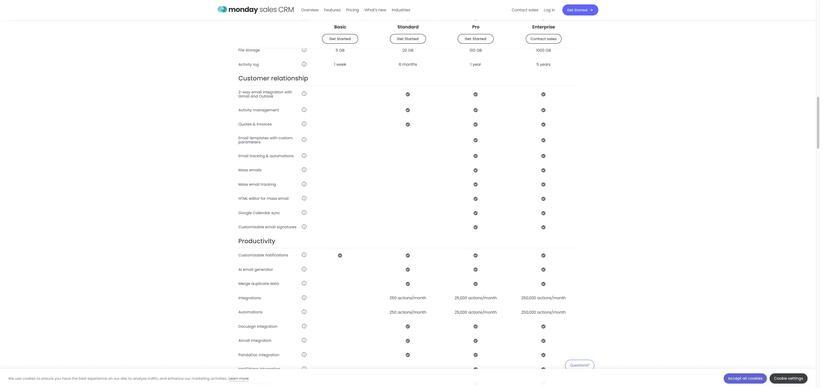 Task type: locate. For each thing, give the bounding box(es) containing it.
11 info copy image from the top
[[302, 324, 306, 329]]

get started up 5 gb
[[330, 36, 351, 42]]

1000
[[537, 48, 545, 53]]

9 info copy image from the top
[[302, 282, 306, 286]]

list
[[509, 0, 558, 20]]

hubspot integration
[[239, 382, 276, 387]]

5
[[336, 48, 338, 53], [537, 62, 539, 67]]

1
[[334, 62, 335, 67], [471, 62, 472, 67]]

learn
[[229, 376, 238, 382]]

3 gb from the left
[[477, 48, 482, 53]]

what's
[[365, 7, 378, 13]]

4 info copy image from the top
[[302, 138, 306, 142]]

unlimited down enterprise
[[535, 33, 553, 39]]

accept all cookies
[[729, 377, 763, 382]]

mass left the emails
[[239, 168, 248, 173]]

4 gb from the left
[[546, 48, 551, 53]]

250 actions/month
[[390, 296, 427, 301], [390, 310, 427, 316]]

cookies inside button
[[749, 377, 763, 382]]

info copy image for integrations
[[302, 296, 306, 300]]

and right way
[[251, 94, 258, 99]]

7 info copy image from the top
[[302, 211, 306, 215]]

20
[[403, 48, 407, 53]]

0 vertical spatial 250
[[390, 296, 397, 301]]

0 horizontal spatial 5
[[336, 48, 338, 53]]

cookie
[[775, 377, 788, 382]]

1 vertical spatial and
[[251, 94, 258, 99]]

file
[[239, 48, 245, 53]]

1 vertical spatial 250,000 actions/month
[[522, 310, 566, 316]]

integration up mailchimp integration
[[259, 353, 280, 358]]

started up 100 gb
[[473, 36, 487, 42]]

productivity
[[239, 237, 275, 246]]

1 vertical spatial contact
[[531, 36, 546, 42]]

0 horizontal spatial cookies
[[22, 376, 36, 382]]

4 info copy image from the top
[[302, 168, 306, 172]]

1 horizontal spatial with
[[285, 90, 292, 95]]

0 horizontal spatial contact
[[512, 7, 528, 13]]

2 info copy image from the top
[[302, 48, 306, 52]]

1 activity from the top
[[239, 62, 252, 67]]

log
[[544, 7, 551, 13]]

1 horizontal spatial contact
[[531, 36, 546, 42]]

0 vertical spatial management
[[239, 5, 265, 11]]

1 vertical spatial 5
[[537, 62, 539, 67]]

250,000
[[522, 296, 536, 301], [522, 310, 536, 316]]

2 to from the left
[[128, 376, 132, 382]]

mass up html
[[239, 182, 248, 187]]

google calendar sync
[[239, 211, 280, 216]]

get started button up 100 gb
[[458, 34, 494, 44]]

get up 20
[[397, 36, 404, 42]]

9 info copy image from the top
[[302, 339, 306, 343]]

5 left years
[[537, 62, 539, 67]]

integration down pandadoc integration
[[260, 367, 280, 373]]

get started up 100 gb
[[465, 36, 487, 42]]

info copy image for email templates with custom parameters
[[302, 138, 306, 142]]

email for signatures
[[265, 225, 276, 230]]

cookies for all
[[749, 377, 763, 382]]

email for email templates with custom parameters
[[239, 136, 249, 141]]

email up editor
[[249, 182, 260, 187]]

email templates with custom parameters
[[239, 136, 293, 145]]

automations
[[239, 310, 263, 315]]

gb right 100
[[477, 48, 482, 53]]

2 mass from the top
[[239, 182, 248, 187]]

sales left log
[[529, 7, 539, 13]]

gb for 5 gb
[[339, 48, 345, 53]]

integration up aircall integration
[[257, 324, 278, 330]]

info copy image for file storage
[[302, 48, 306, 52]]

info copy image for automations
[[302, 310, 306, 315]]

0 vertical spatial &
[[253, 122, 256, 127]]

1000 gb
[[537, 48, 551, 53]]

0 horizontal spatial sales
[[529, 7, 539, 13]]

info copy image for mailchimp integration
[[302, 367, 306, 372]]

tracking up mass
[[261, 182, 276, 187]]

and
[[255, 1, 263, 6], [251, 94, 258, 99], [160, 376, 167, 382]]

dialog containing we use cookies to ensure you have the best experience on our site, to analyze traffic, and enhance our marketing activities.
[[0, 370, 816, 389]]

mass
[[267, 196, 277, 202]]

get
[[568, 7, 574, 13], [330, 36, 336, 42], [397, 36, 404, 42], [465, 36, 472, 42]]

6
[[399, 62, 402, 67]]

integration for hubspot integration
[[255, 382, 276, 387]]

customizable up the productivity
[[239, 225, 264, 230]]

2 250 from the top
[[390, 310, 397, 316]]

1 vertical spatial 250 actions/month
[[390, 310, 427, 316]]

our right on
[[114, 376, 120, 382]]

get started
[[568, 7, 588, 13], [330, 36, 351, 42], [397, 36, 419, 42], [465, 36, 487, 42]]

docusign integration
[[239, 324, 278, 330]]

1 mass from the top
[[239, 168, 248, 173]]

started up 5 gb
[[337, 36, 351, 42]]

1 vertical spatial management
[[248, 19, 274, 24]]

info copy image for merge duplicate data
[[302, 282, 306, 286]]

features link
[[322, 6, 344, 14]]

1 horizontal spatial our
[[185, 376, 191, 382]]

0 vertical spatial sales
[[529, 7, 539, 13]]

monday.com crm and sales image
[[218, 4, 294, 15]]

info copy image for quotes & invoices
[[302, 122, 306, 126]]

gb for 1000 gb
[[546, 48, 551, 53]]

0 horizontal spatial 1
[[334, 62, 335, 67]]

1 1 from the left
[[334, 62, 335, 67]]

1 vertical spatial 250
[[390, 310, 397, 316]]

to right site,
[[128, 376, 132, 382]]

mailchimp
[[239, 367, 259, 373]]

1 vertical spatial 250,000
[[522, 310, 536, 316]]

sync
[[272, 211, 280, 216]]

with
[[285, 90, 292, 95], [270, 136, 278, 141]]

gb
[[339, 48, 345, 53], [408, 48, 414, 53], [477, 48, 482, 53], [546, 48, 551, 53]]

7 info copy image from the top
[[302, 253, 306, 258]]

started for basic
[[337, 36, 351, 42]]

1 for 1 year
[[471, 62, 472, 67]]

account
[[239, 1, 254, 6]]

info copy image
[[302, 19, 306, 24], [302, 48, 306, 52], [302, 122, 306, 126], [302, 168, 306, 172], [302, 182, 306, 187], [302, 225, 306, 229], [302, 253, 306, 258], [302, 296, 306, 300], [302, 339, 306, 343], [302, 382, 306, 386]]

contact up the 1000
[[531, 36, 546, 42]]

ai
[[239, 267, 242, 273]]

integration up pandadoc integration
[[251, 339, 272, 344]]

0 vertical spatial 25,000
[[455, 296, 467, 301]]

customizable up ai email generator
[[239, 253, 264, 258]]

2 customizable from the top
[[239, 253, 264, 258]]

0 vertical spatial email
[[239, 136, 249, 141]]

contact sales button left log
[[509, 6, 542, 14]]

contact sales left log
[[512, 7, 539, 13]]

0 horizontal spatial &
[[253, 122, 256, 127]]

1 vertical spatial 25,000
[[455, 310, 467, 316]]

1 horizontal spatial &
[[266, 154, 269, 159]]

unlimited down standard
[[399, 33, 417, 39]]

10 info copy image from the top
[[302, 310, 306, 315]]

email
[[251, 90, 262, 95], [249, 182, 260, 187], [278, 196, 289, 202], [265, 225, 276, 230], [243, 267, 254, 273]]

aircall
[[239, 339, 250, 344]]

1 vertical spatial sales
[[547, 36, 557, 42]]

activity
[[239, 62, 252, 67], [239, 108, 252, 113]]

0 horizontal spatial to
[[37, 376, 40, 382]]

1 vertical spatial with
[[270, 136, 278, 141]]

standard
[[398, 24, 419, 30]]

2 info copy image from the top
[[302, 92, 306, 96]]

1 info copy image from the top
[[302, 19, 306, 24]]

0 vertical spatial contact
[[512, 7, 528, 13]]

get started button up 20 gb
[[390, 34, 426, 44]]

0 horizontal spatial our
[[114, 376, 120, 382]]

get for pro
[[465, 36, 472, 42]]

aircall integration
[[239, 339, 272, 344]]

100
[[470, 48, 476, 53]]

quotes
[[239, 122, 252, 127]]

pricing check image
[[406, 20, 410, 24], [406, 92, 410, 97], [406, 108, 410, 113], [474, 108, 478, 113], [542, 108, 546, 113], [474, 122, 478, 127], [542, 122, 546, 127], [542, 138, 546, 143], [474, 154, 478, 159], [542, 154, 546, 159], [542, 168, 546, 173], [474, 183, 478, 187], [474, 197, 478, 201], [542, 197, 546, 201], [474, 225, 478, 230], [542, 225, 546, 230], [338, 254, 343, 258], [406, 254, 410, 258], [474, 254, 478, 258], [542, 254, 546, 258], [406, 268, 410, 272], [474, 268, 478, 272], [542, 268, 546, 272], [406, 282, 410, 287], [542, 282, 546, 287], [406, 325, 410, 329], [474, 325, 478, 329], [406, 353, 410, 358], [474, 353, 478, 358], [474, 368, 478, 372], [542, 368, 546, 372], [542, 382, 546, 386]]

0 vertical spatial 250,000
[[522, 296, 536, 301]]

1 vertical spatial customizable
[[239, 253, 264, 258]]

3 info copy image from the top
[[302, 108, 306, 112]]

0 horizontal spatial with
[[270, 136, 278, 141]]

get started right the in
[[568, 7, 588, 13]]

customizable for customizable notifications
[[239, 253, 264, 258]]

week
[[337, 62, 346, 67]]

1 info copy image from the top
[[302, 62, 306, 66]]

1 vertical spatial &
[[266, 154, 269, 159]]

0 vertical spatial 250 actions/month
[[390, 296, 427, 301]]

cookies right all
[[749, 377, 763, 382]]

get started button right the in
[[563, 4, 599, 16]]

2 gb from the left
[[408, 48, 414, 53]]

mass emails
[[239, 168, 262, 173]]

6 info copy image from the top
[[302, 196, 306, 201]]

1 vertical spatial activity
[[239, 108, 252, 113]]

contact sales up 1000 gb
[[531, 36, 557, 42]]

unlimited
[[331, 33, 349, 39], [399, 33, 417, 39], [467, 33, 485, 39], [535, 33, 553, 39]]

1 vertical spatial 25,000 actions/month
[[455, 310, 497, 316]]

0 vertical spatial activity
[[239, 62, 252, 67]]

unlimited down basic
[[331, 33, 349, 39]]

2 activity from the top
[[239, 108, 252, 113]]

info copy image
[[302, 62, 306, 66], [302, 92, 306, 96], [302, 108, 306, 112], [302, 138, 306, 142], [302, 154, 306, 158], [302, 196, 306, 201], [302, 211, 306, 215], [302, 267, 306, 272], [302, 282, 306, 286], [302, 310, 306, 315], [302, 324, 306, 329], [302, 353, 306, 357], [302, 367, 306, 372]]

year
[[473, 62, 481, 67]]

gb right the 1000
[[546, 48, 551, 53]]

contact sales button up 1000 gb
[[526, 34, 562, 44]]

1 25,000 from the top
[[455, 296, 467, 301]]

0 vertical spatial 5
[[336, 48, 338, 53]]

accept
[[729, 377, 742, 382]]

started right the in
[[575, 7, 588, 13]]

1 unlimited from the left
[[331, 33, 349, 39]]

management up deal management
[[239, 5, 265, 11]]

management down monday.com crm and sales image
[[248, 19, 274, 24]]

250
[[390, 296, 397, 301], [390, 310, 397, 316]]

our right enhance
[[185, 376, 191, 382]]

what's new
[[365, 7, 387, 13]]

& right quotes
[[253, 122, 256, 127]]

gb right 20
[[408, 48, 414, 53]]

and right the traffic,
[[160, 376, 167, 382]]

mass email tracking
[[239, 182, 276, 187]]

tracking up the emails
[[250, 154, 265, 159]]

2 email from the top
[[239, 154, 249, 159]]

25,000 actions/month
[[455, 296, 497, 301], [455, 310, 497, 316]]

5 info copy image from the top
[[302, 182, 306, 187]]

get started button
[[563, 4, 599, 16], [322, 34, 358, 44], [390, 34, 426, 44], [458, 34, 494, 44]]

5 info copy image from the top
[[302, 154, 306, 158]]

data
[[270, 282, 279, 287]]

cookies
[[22, 376, 36, 382], [749, 377, 763, 382]]

2 our from the left
[[185, 376, 191, 382]]

info copy image for activity management
[[302, 108, 306, 112]]

2 unlimited from the left
[[399, 33, 417, 39]]

cookies right use
[[22, 376, 36, 382]]

unlimited down pro
[[467, 33, 485, 39]]

ensure
[[41, 376, 54, 382]]

contact left log
[[512, 7, 528, 13]]

log
[[253, 62, 259, 67]]

1 gb from the left
[[339, 48, 345, 53]]

0 vertical spatial and
[[255, 1, 263, 6]]

email right ai on the bottom left
[[243, 267, 254, 273]]

integration for mailchimp integration
[[260, 367, 280, 373]]

generator
[[255, 267, 273, 273]]

email
[[239, 136, 249, 141], [239, 154, 249, 159]]

1 customizable from the top
[[239, 225, 264, 230]]

management for activity
[[253, 108, 279, 113]]

0 vertical spatial contact sales button
[[509, 6, 542, 14]]

1 horizontal spatial cookies
[[749, 377, 763, 382]]

email inside 2-way email integration with gmail and outlook
[[251, 90, 262, 95]]

2 vertical spatial management
[[253, 108, 279, 113]]

12 info copy image from the top
[[302, 353, 306, 357]]

1 vertical spatial mass
[[239, 182, 248, 187]]

to left ensure
[[37, 376, 40, 382]]

started up 20 gb
[[405, 36, 419, 42]]

contact
[[512, 7, 528, 13], [531, 36, 546, 42]]

pricing check image
[[406, 4, 410, 8], [542, 4, 546, 8], [474, 20, 478, 24], [542, 20, 546, 24], [474, 92, 478, 97], [542, 92, 546, 97], [406, 122, 410, 127], [474, 138, 478, 143], [474, 168, 478, 173], [542, 183, 546, 187], [474, 211, 478, 216], [542, 211, 546, 216], [474, 282, 478, 287], [542, 325, 546, 329], [406, 339, 410, 344], [474, 339, 478, 344], [542, 339, 546, 344], [542, 353, 546, 358], [474, 382, 478, 386]]

email inside email templates with custom parameters
[[239, 136, 249, 141]]

contact
[[264, 1, 278, 6]]

0 vertical spatial 250,000 actions/month
[[522, 296, 566, 301]]

actions/month
[[398, 296, 427, 301], [468, 296, 497, 301], [538, 296, 566, 301], [398, 310, 427, 316], [468, 310, 497, 316], [538, 310, 566, 316]]

duplicate
[[251, 282, 269, 287]]

1 horizontal spatial 5
[[537, 62, 539, 67]]

2 1 from the left
[[471, 62, 472, 67]]

customizable for customizable email signatures
[[239, 225, 264, 230]]

8 info copy image from the top
[[302, 267, 306, 272]]

gb up week
[[339, 48, 345, 53]]

email down parameters
[[239, 154, 249, 159]]

0 vertical spatial contact sales
[[512, 7, 539, 13]]

1 left year
[[471, 62, 472, 67]]

google
[[239, 211, 252, 216]]

started inside main element
[[575, 7, 588, 13]]

log in
[[544, 7, 556, 13]]

and left contact
[[255, 1, 263, 6]]

integration for aircall integration
[[251, 339, 272, 344]]

industries
[[392, 7, 411, 13]]

signatures
[[277, 225, 297, 230]]

pricing
[[347, 7, 359, 13]]

13 info copy image from the top
[[302, 367, 306, 372]]

1 horizontal spatial 1
[[471, 62, 472, 67]]

get up 100
[[465, 36, 472, 42]]

get right the in
[[568, 7, 574, 13]]

get started up 20 gb
[[397, 36, 419, 42]]

email right way
[[251, 90, 262, 95]]

0 vertical spatial 25,000 actions/month
[[455, 296, 497, 301]]

& left automations at the top
[[266, 154, 269, 159]]

6 info copy image from the top
[[302, 225, 306, 229]]

notifications
[[265, 253, 288, 258]]

6 months
[[399, 62, 417, 67]]

info copy image for google calendar sync
[[302, 211, 306, 215]]

management down outlook
[[253, 108, 279, 113]]

sales up 1000 gb
[[547, 36, 557, 42]]

dialog
[[0, 370, 816, 389]]

with down relationship
[[285, 90, 292, 95]]

info copy image for customizable email signatures
[[302, 225, 306, 229]]

0 vertical spatial with
[[285, 90, 292, 95]]

1 left week
[[334, 62, 335, 67]]

pandadoc
[[239, 353, 258, 358]]

1 horizontal spatial to
[[128, 376, 132, 382]]

storage
[[246, 48, 260, 53]]

5 up 1 week
[[336, 48, 338, 53]]

started
[[575, 7, 588, 13], [337, 36, 351, 42], [405, 36, 419, 42], [473, 36, 487, 42]]

8 info copy image from the top
[[302, 296, 306, 300]]

get up 5 gb
[[330, 36, 336, 42]]

get started button up 5 gb
[[322, 34, 358, 44]]

email for email tracking & automations
[[239, 154, 249, 159]]

integration down mailchimp integration
[[255, 382, 276, 387]]

list containing contact sales
[[509, 0, 558, 20]]

mass for mass emails
[[239, 168, 248, 173]]

email down 'sync'
[[265, 225, 276, 230]]

activity down gmail
[[239, 108, 252, 113]]

email down quotes
[[239, 136, 249, 141]]

1 email from the top
[[239, 136, 249, 141]]

sales
[[529, 7, 539, 13], [547, 36, 557, 42]]

info copy image for hubspot integration
[[302, 382, 306, 386]]

0 vertical spatial customizable
[[239, 225, 264, 230]]

0 vertical spatial mass
[[239, 168, 248, 173]]

10 info copy image from the top
[[302, 382, 306, 386]]

for
[[261, 196, 266, 202]]

3 info copy image from the top
[[302, 122, 306, 126]]

activity left log
[[239, 62, 252, 67]]

1 vertical spatial email
[[239, 154, 249, 159]]

integration down the customer relationship
[[263, 90, 284, 95]]

get started button inside main element
[[563, 4, 599, 16]]

activity log
[[239, 62, 259, 67]]

with left custom
[[270, 136, 278, 141]]



Task type: vqa. For each thing, say whether or not it's contained in the screenshot.
duplicate
yes



Task type: describe. For each thing, give the bounding box(es) containing it.
main element
[[299, 0, 599, 20]]

site,
[[121, 376, 127, 382]]

ai email generator
[[239, 267, 273, 273]]

account and contact management
[[239, 1, 278, 11]]

1 250,000 from the top
[[522, 296, 536, 301]]

info copy image for html editor for mass email
[[302, 196, 306, 201]]

industries link
[[389, 6, 413, 14]]

integration for docusign integration
[[257, 324, 278, 330]]

1 horizontal spatial sales
[[547, 36, 557, 42]]

with inside email templates with custom parameters
[[270, 136, 278, 141]]

2 250,000 actions/month from the top
[[522, 310, 566, 316]]

we
[[8, 376, 14, 382]]

activity for activity log
[[239, 62, 252, 67]]

contact sales inside main element
[[512, 7, 539, 13]]

deal management
[[239, 19, 274, 24]]

file storage
[[239, 48, 260, 53]]

5 for 5 years
[[537, 62, 539, 67]]

relationship
[[271, 74, 308, 83]]

management inside account and contact management
[[239, 5, 265, 11]]

emails
[[249, 168, 262, 173]]

enterprise
[[533, 24, 555, 30]]

2 vertical spatial and
[[160, 376, 167, 382]]

integration for pandadoc integration
[[259, 353, 280, 358]]

2 250 actions/month from the top
[[390, 310, 427, 316]]

5 gb
[[336, 48, 345, 53]]

100 gb
[[470, 48, 482, 53]]

the
[[72, 376, 78, 382]]

started for standard
[[405, 36, 419, 42]]

basic
[[334, 24, 346, 30]]

quotes & invoices
[[239, 122, 272, 127]]

more
[[239, 376, 249, 382]]

accept all cookies button
[[724, 374, 767, 384]]

you
[[54, 376, 61, 382]]

pandadoc integration
[[239, 353, 280, 358]]

0 vertical spatial tracking
[[250, 154, 265, 159]]

have
[[62, 376, 71, 382]]

1 250 actions/month from the top
[[390, 296, 427, 301]]

templates
[[250, 136, 269, 141]]

customizable email signatures
[[239, 225, 297, 230]]

customer relationship
[[239, 74, 308, 83]]

custom
[[279, 136, 293, 141]]

email tracking & automations
[[239, 154, 294, 159]]

gb for 100 gb
[[477, 48, 482, 53]]

1 vertical spatial contact sales
[[531, 36, 557, 42]]

editor
[[249, 196, 260, 202]]

1 vertical spatial tracking
[[261, 182, 276, 187]]

4 unlimited from the left
[[535, 33, 553, 39]]

analyze
[[133, 376, 147, 382]]

html editor for mass email
[[239, 196, 289, 202]]

and inside 2-way email integration with gmail and outlook
[[251, 94, 258, 99]]

get started inside main element
[[568, 7, 588, 13]]

new
[[379, 7, 387, 13]]

get started button for pro
[[458, 34, 494, 44]]

marketing
[[192, 376, 210, 382]]

1 25,000 actions/month from the top
[[455, 296, 497, 301]]

contact sales button inside main element
[[509, 6, 542, 14]]

1 vertical spatial contact sales button
[[526, 34, 562, 44]]

get started for basic
[[330, 36, 351, 42]]

html
[[239, 196, 248, 202]]

years
[[540, 62, 551, 67]]

2 25,000 from the top
[[455, 310, 467, 316]]

mailchimp integration
[[239, 367, 280, 373]]

customer
[[239, 74, 270, 83]]

2 250,000 from the top
[[522, 310, 536, 316]]

parameters
[[239, 140, 261, 145]]

calendar
[[253, 211, 271, 216]]

get for basic
[[330, 36, 336, 42]]

questions?
[[570, 363, 590, 368]]

info copy image for customizable notifications
[[302, 253, 306, 258]]

1 250,000 actions/month from the top
[[522, 296, 566, 301]]

way
[[243, 90, 250, 95]]

management for deal
[[248, 19, 274, 24]]

2-
[[239, 90, 243, 95]]

1 250 from the top
[[390, 296, 397, 301]]

and inside account and contact management
[[255, 1, 263, 6]]

overview link
[[299, 6, 322, 14]]

cookie settings button
[[770, 374, 808, 384]]

2 25,000 actions/month from the top
[[455, 310, 497, 316]]

info copy image for mass email tracking
[[302, 182, 306, 187]]

info copy image for aircall integration
[[302, 339, 306, 343]]

20 gb
[[403, 48, 414, 53]]

gmail
[[239, 94, 250, 99]]

get started button for basic
[[322, 34, 358, 44]]

activity for activity management
[[239, 108, 252, 113]]

info copy image for activity log
[[302, 62, 306, 66]]

months
[[403, 62, 417, 67]]

1 year
[[471, 62, 481, 67]]

questions? button
[[565, 361, 594, 375]]

1 to from the left
[[37, 376, 40, 382]]

info copy image for ai email generator
[[302, 267, 306, 272]]

all
[[743, 377, 748, 382]]

mass for mass email tracking
[[239, 182, 248, 187]]

automations
[[270, 154, 294, 159]]

info copy image for 2-way email integration with gmail and outlook
[[302, 92, 306, 96]]

info copy image for mass emails
[[302, 168, 306, 172]]

contact inside main element
[[512, 7, 528, 13]]

merge
[[239, 282, 250, 287]]

1 for 1 week
[[334, 62, 335, 67]]

enhance
[[168, 376, 184, 382]]

email right mass
[[278, 196, 289, 202]]

cookie settings
[[775, 377, 804, 382]]

merge duplicate data
[[239, 282, 279, 287]]

5 for 5 gb
[[336, 48, 338, 53]]

info copy image for docusign integration
[[302, 324, 306, 329]]

5 years
[[537, 62, 551, 67]]

activity management
[[239, 108, 279, 113]]

on
[[108, 376, 113, 382]]

use
[[15, 376, 21, 382]]

log in link
[[542, 6, 558, 14]]

invoices
[[257, 122, 272, 127]]

email for generator
[[243, 267, 254, 273]]

info copy image for deal management
[[302, 19, 306, 24]]

pro
[[472, 24, 480, 30]]

traffic,
[[148, 376, 159, 382]]

2-way email integration with gmail and outlook
[[239, 90, 292, 99]]

1 week
[[334, 62, 346, 67]]

started for pro
[[473, 36, 487, 42]]

hubspot
[[239, 382, 254, 387]]

email for tracking
[[249, 182, 260, 187]]

settings
[[789, 377, 804, 382]]

3 unlimited from the left
[[467, 33, 485, 39]]

pricing link
[[344, 6, 362, 14]]

gb for 20 gb
[[408, 48, 414, 53]]

info copy image for pandadoc integration
[[302, 353, 306, 357]]

we use cookies to ensure you have the best experience on our site, to analyze traffic, and enhance our marketing activities. learn more
[[8, 376, 249, 382]]

with inside 2-way email integration with gmail and outlook
[[285, 90, 292, 95]]

overview
[[301, 7, 319, 13]]

info copy image for email tracking & automations
[[302, 154, 306, 158]]

1 our from the left
[[114, 376, 120, 382]]

cookies for use
[[22, 376, 36, 382]]

sales inside main element
[[529, 7, 539, 13]]

deal
[[239, 19, 247, 24]]

integration inside 2-way email integration with gmail and outlook
[[263, 90, 284, 95]]

docusign
[[239, 324, 256, 330]]

get started button for standard
[[390, 34, 426, 44]]

learn more link
[[229, 376, 249, 382]]

get started for pro
[[465, 36, 487, 42]]

get started for standard
[[397, 36, 419, 42]]

get for standard
[[397, 36, 404, 42]]

what's new link
[[362, 6, 389, 14]]

get inside main element
[[568, 7, 574, 13]]



